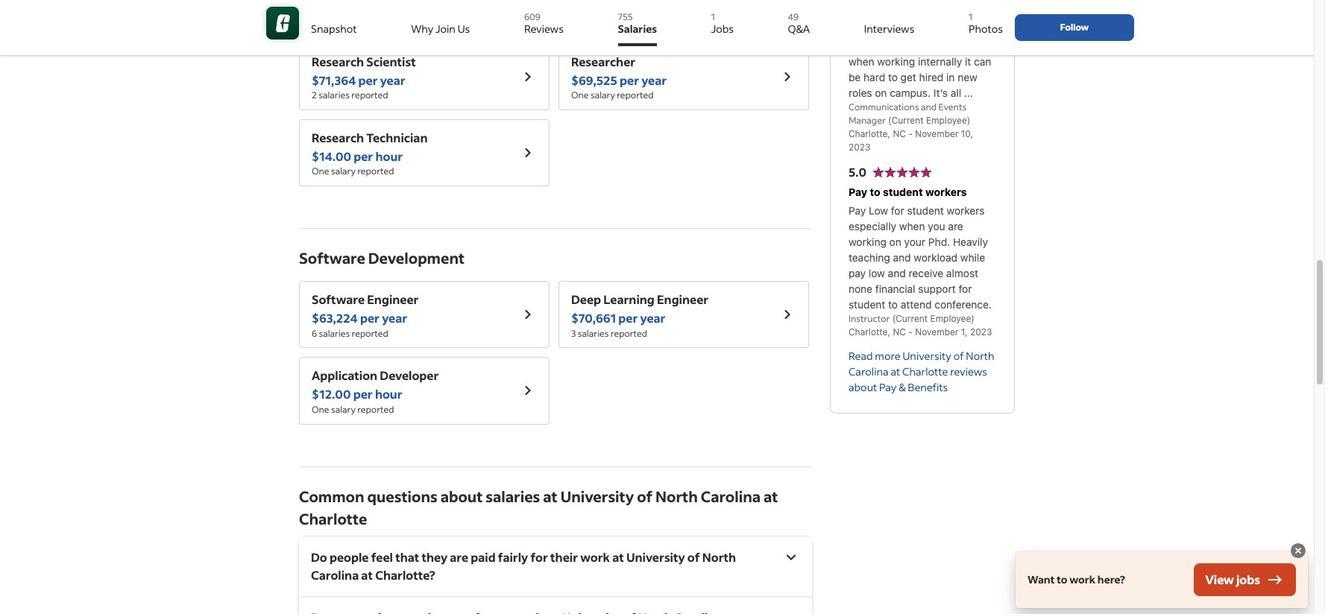 Task type: describe. For each thing, give the bounding box(es) containing it.
read
[[849, 349, 873, 363]]

scientist
[[366, 54, 416, 69]]

do
[[311, 549, 327, 565]]

university inside do people feel that they are paid fairly for their work at university of north carolina at charlotte?
[[626, 549, 685, 565]]

join
[[436, 22, 456, 36]]

do people feel that they are paid fairly for their work at university of north carolina at charlotte?
[[311, 549, 736, 583]]

per inside "deep learning engineer $70,661 per year 3 salaries reported"
[[619, 310, 638, 326]]

snapshot link
[[311, 6, 357, 46]]

while
[[961, 251, 985, 264]]

1 for photos
[[969, 11, 973, 22]]

they
[[422, 549, 448, 565]]

0 vertical spatial (current
[[888, 115, 924, 126]]

north inside read more university of north carolina at charlotte reviews about pay & benefits
[[966, 349, 995, 363]]

(current inside pay to student workers pay low for student workers especially when you are working on your phd. heavily teaching and workload while pay low and receive almost none financial support for student to attend conference. instructor (current employee) charlotte, nc - november 1, 2023
[[893, 313, 928, 324]]

jobs
[[711, 22, 734, 36]]

want
[[1028, 573, 1055, 587]]

technician
[[366, 130, 428, 145]]

benefits
[[908, 380, 948, 395]]

receive
[[909, 267, 944, 280]]

reported inside research technician $14.00 per hour one salary reported
[[357, 166, 394, 177]]

learning
[[604, 292, 655, 307]]

read more university of north carolina at charlotte reviews about pay & benefits
[[849, 349, 995, 395]]

more
[[875, 349, 901, 363]]

engineer inside software engineer $63,224 per year 6 salaries reported
[[367, 292, 419, 307]]

salary for application developer
[[331, 404, 356, 415]]

reviews
[[950, 365, 987, 379]]

$14.00
[[312, 148, 351, 164]]

1 3 from the top
[[571, 13, 576, 25]]

of inside do people feel that they are paid fairly for their work at university of north carolina at charlotte?
[[688, 549, 700, 565]]

north inside do people feel that they are paid fairly for their work at university of north carolina at charlotte?
[[702, 549, 736, 565]]

university inside common questions about salaries at university of north carolina at charlotte
[[561, 487, 634, 506]]

one inside the researcher $69,525 per year one salary reported
[[571, 90, 589, 101]]

phd.
[[929, 236, 950, 248]]

(current employee)
[[888, 115, 971, 126]]

2 vertical spatial student
[[849, 298, 886, 311]]

$69,525
[[571, 72, 617, 88]]

$71,364
[[312, 72, 356, 88]]

per for technician
[[354, 148, 373, 164]]

november inside pay to student workers pay low for student workers especially when you are working on your phd. heavily teaching and workload while pay low and receive almost none financial support for student to attend conference. instructor (current employee) charlotte, nc - november 1, 2023
[[915, 327, 959, 338]]

development
[[368, 248, 465, 268]]

salary inside the researcher $69,525 per year one salary reported
[[591, 90, 615, 101]]

reported inside application developer $12.00 per hour one salary reported
[[357, 404, 394, 415]]

none
[[849, 283, 873, 295]]

feel
[[371, 549, 393, 565]]

q&a
[[788, 22, 810, 36]]

0 vertical spatial workers
[[926, 186, 967, 198]]

pay
[[849, 267, 866, 280]]

salaries inside common questions about salaries at university of north carolina at charlotte
[[486, 487, 540, 506]]

on
[[890, 236, 902, 248]]

working
[[849, 236, 887, 248]]

nc inside pay to student workers pay low for student workers especially when you are working on your phd. heavily teaching and workload while pay low and receive almost none financial support for student to attend conference. instructor (current employee) charlotte, nc - november 1, 2023
[[893, 327, 906, 338]]

attend
[[901, 298, 932, 311]]

0 vertical spatial employee)
[[926, 115, 971, 126]]

communications and events manager
[[849, 101, 967, 126]]

1 vertical spatial pay
[[849, 204, 866, 217]]

$12.00
[[312, 387, 351, 402]]

research scientist $71,364 per year 2 salaries reported
[[312, 54, 416, 101]]

reviews
[[524, 22, 564, 36]]

software development
[[299, 248, 465, 268]]

reported inside the research scientist $71,364 per year 2 salaries reported
[[352, 90, 388, 101]]

snapshot
[[311, 22, 357, 36]]

software engineer $63,224 per year 6 salaries reported
[[312, 292, 419, 339]]

especially
[[849, 220, 897, 233]]

when
[[899, 220, 925, 233]]

that
[[395, 549, 419, 565]]

reported inside software engineer $63,224 per year 6 salaries reported
[[352, 328, 388, 339]]

one for application developer
[[312, 404, 329, 415]]

1,
[[961, 327, 968, 338]]

- inside charlotte, nc - november 10, 2023
[[909, 128, 913, 139]]

755 salaries
[[618, 11, 657, 36]]

research for $14.00
[[312, 130, 364, 145]]

reported inside 8 salaries reported link
[[352, 13, 388, 25]]

year inside the research scientist $71,364 per year 2 salaries reported
[[380, 72, 406, 88]]

manager
[[849, 115, 886, 126]]

application developer $12.00 per hour one salary reported
[[312, 368, 439, 415]]

you
[[928, 220, 945, 233]]

instructor
[[849, 313, 890, 324]]

read more university of north carolina at charlotte reviews about pay & benefits link
[[849, 348, 996, 395]]

want to work here?
[[1028, 573, 1125, 587]]

interviews link
[[864, 6, 915, 46]]

salaries left 755
[[578, 13, 609, 25]]

developer
[[380, 368, 439, 384]]

8
[[312, 13, 317, 25]]

- inside pay to student workers pay low for student workers especially when you are working on your phd. heavily teaching and workload while pay low and receive almost none financial support for student to attend conference. instructor (current employee) charlotte, nc - november 1, 2023
[[909, 327, 913, 338]]

1 for jobs
[[711, 11, 715, 22]]

2023 inside pay to student workers pay low for student workers especially when you are working on your phd. heavily teaching and workload while pay low and receive almost none financial support for student to attend conference. instructor (current employee) charlotte, nc - november 1, 2023
[[970, 327, 992, 338]]

events
[[939, 101, 967, 113]]

common
[[299, 487, 364, 506]]

3 salaries reported link
[[559, 0, 809, 33]]

their
[[551, 549, 578, 565]]

carolina inside read more university of north carolina at charlotte reviews about pay & benefits
[[849, 365, 889, 379]]

view
[[1206, 572, 1234, 588]]

financial
[[875, 283, 916, 295]]

conference.
[[935, 298, 992, 311]]

fairly
[[498, 549, 528, 565]]

2 horizontal spatial for
[[959, 283, 972, 295]]

university inside read more university of north carolina at charlotte reviews about pay & benefits
[[903, 349, 952, 363]]

why join us
[[411, 22, 470, 36]]

salaries
[[618, 22, 657, 36]]

3 salaries reported
[[571, 13, 647, 25]]

questions
[[367, 487, 438, 506]]

low
[[869, 267, 885, 280]]

1 jobs
[[711, 11, 734, 36]]

deep learning engineer $70,661 per year 3 salaries reported
[[571, 292, 709, 339]]

$70,661
[[571, 310, 616, 326]]

and inside the 'communications and events manager'
[[921, 101, 937, 113]]

$63,224
[[312, 310, 358, 326]]

2
[[312, 90, 317, 101]]

photos
[[969, 22, 1003, 36]]

software for software development
[[299, 248, 365, 268]]

10,
[[961, 128, 973, 139]]

researcher
[[571, 54, 636, 69]]

teaching
[[849, 251, 890, 264]]

5.0 out of 5 stars. image
[[849, 163, 867, 181]]

hour for $14.00 per hour
[[376, 148, 403, 164]]

8 salaries reported
[[312, 13, 388, 25]]

one for research technician
[[312, 166, 329, 177]]

at inside read more university of north carolina at charlotte reviews about pay & benefits
[[891, 365, 900, 379]]

2 vertical spatial and
[[888, 267, 906, 280]]



Task type: vqa. For each thing, say whether or not it's contained in the screenshot.
this.
no



Task type: locate. For each thing, give the bounding box(es) containing it.
1 horizontal spatial for
[[891, 204, 905, 217]]

charlotte?
[[375, 567, 435, 583]]

to right want at the right of page
[[1057, 573, 1068, 587]]

1 horizontal spatial 2023
[[970, 327, 992, 338]]

software
[[299, 248, 365, 268], [312, 292, 365, 307]]

1 vertical spatial 3
[[571, 328, 576, 339]]

close image
[[1290, 542, 1308, 560]]

0 horizontal spatial to
[[870, 186, 881, 198]]

pay down 5.0 out of 5 stars. image
[[849, 186, 868, 198]]

per down application
[[353, 387, 373, 402]]

0 horizontal spatial north
[[656, 487, 698, 506]]

salaries
[[319, 13, 350, 25], [578, 13, 609, 25], [319, 90, 350, 101], [319, 328, 350, 339], [578, 328, 609, 339], [486, 487, 540, 506]]

researcher $69,525 per year one salary reported
[[571, 54, 667, 101]]

do people feel that they are paid fairly for their work at university of north carolina at charlotte? button
[[311, 549, 800, 584]]

software development job salaries element
[[299, 247, 812, 269]]

0 horizontal spatial about
[[441, 487, 483, 506]]

about inside common questions about salaries at university of north carolina at charlotte
[[441, 487, 483, 506]]

student up you on the top right
[[907, 204, 944, 217]]

us
[[458, 22, 470, 36]]

charlotte, inside pay to student workers pay low for student workers especially when you are working on your phd. heavily teaching and workload while pay low and receive almost none financial support for student to attend conference. instructor (current employee) charlotte, nc - november 1, 2023
[[849, 327, 891, 338]]

hour
[[376, 148, 403, 164], [375, 387, 403, 402]]

per for engineer
[[360, 310, 380, 326]]

salaries down $71,364 at the top of page
[[319, 90, 350, 101]]

software for software engineer $63,224 per year 6 salaries reported
[[312, 292, 365, 307]]

reported down application
[[357, 404, 394, 415]]

609 reviews
[[524, 11, 564, 36]]

6
[[312, 328, 317, 339]]

work inside do people feel that they are paid fairly for their work at university of north carolina at charlotte?
[[580, 549, 610, 565]]

0 vertical spatial 3
[[571, 13, 576, 25]]

year inside the researcher $69,525 per year one salary reported
[[642, 72, 667, 88]]

- down the 'communications and events manager'
[[909, 128, 913, 139]]

per for scientist
[[358, 72, 378, 88]]

1 vertical spatial research
[[312, 130, 364, 145]]

1 vertical spatial and
[[893, 251, 911, 264]]

2 horizontal spatial carolina
[[849, 365, 889, 379]]

reported down the technician
[[357, 166, 394, 177]]

view jobs
[[1206, 572, 1261, 588]]

software inside 'element'
[[299, 248, 365, 268]]

hour inside application developer $12.00 per hour one salary reported
[[375, 387, 403, 402]]

1 vertical spatial charlotte,
[[849, 327, 891, 338]]

work left here?
[[1070, 573, 1096, 587]]

2 research from the top
[[312, 130, 364, 145]]

0 horizontal spatial are
[[450, 549, 468, 565]]

(current down the attend
[[893, 313, 928, 324]]

1 vertical spatial student
[[907, 204, 944, 217]]

hour for $12.00 per hour
[[375, 387, 403, 402]]

3 right 609 reviews
[[571, 13, 576, 25]]

0 horizontal spatial carolina
[[311, 567, 359, 583]]

1 november from the top
[[915, 128, 959, 139]]

november left 1, on the bottom
[[915, 327, 959, 338]]

per inside the research scientist $71,364 per year 2 salaries reported
[[358, 72, 378, 88]]

2 november from the top
[[915, 327, 959, 338]]

0 vertical spatial charlotte
[[903, 365, 948, 379]]

0 vertical spatial charlotte,
[[849, 128, 891, 139]]

view jobs link
[[1194, 564, 1296, 597]]

0 vertical spatial are
[[948, 220, 964, 233]]

reported down $71,364 at the top of page
[[352, 90, 388, 101]]

per for developer
[[353, 387, 373, 402]]

per right the $63,224
[[360, 310, 380, 326]]

0 horizontal spatial charlotte
[[299, 509, 367, 528]]

salary down $12.00 on the left
[[331, 404, 356, 415]]

year inside software engineer $63,224 per year 6 salaries reported
[[382, 310, 407, 326]]

1 vertical spatial work
[[1070, 573, 1096, 587]]

year down scientist
[[380, 72, 406, 88]]

heavily
[[953, 236, 988, 248]]

charlotte inside read more university of north carolina at charlotte reviews about pay & benefits
[[903, 365, 948, 379]]

2 vertical spatial university
[[626, 549, 685, 565]]

and
[[921, 101, 937, 113], [893, 251, 911, 264], [888, 267, 906, 280]]

almost
[[946, 267, 979, 280]]

engineer inside "deep learning engineer $70,661 per year 3 salaries reported"
[[657, 292, 709, 307]]

to down "financial"
[[888, 298, 898, 311]]

1 horizontal spatial charlotte
[[903, 365, 948, 379]]

november
[[915, 128, 959, 139], [915, 327, 959, 338]]

per inside application developer $12.00 per hour one salary reported
[[353, 387, 373, 402]]

of inside common questions about salaries at university of north carolina at charlotte
[[637, 487, 653, 506]]

2 vertical spatial pay
[[879, 380, 897, 395]]

year down salaries
[[642, 72, 667, 88]]

1 horizontal spatial work
[[1070, 573, 1096, 587]]

2 vertical spatial carolina
[[311, 567, 359, 583]]

1 vertical spatial hour
[[375, 387, 403, 402]]

carolina
[[849, 365, 889, 379], [701, 487, 761, 506], [311, 567, 359, 583]]

employee)
[[926, 115, 971, 126], [930, 313, 975, 324]]

per inside the researcher $69,525 per year one salary reported
[[620, 72, 639, 88]]

2 - from the top
[[909, 327, 913, 338]]

for left their
[[531, 549, 548, 565]]

1 - from the top
[[909, 128, 913, 139]]

employee) down events
[[926, 115, 971, 126]]

follow button
[[1015, 14, 1134, 41]]

per down learning
[[619, 310, 638, 326]]

2 1 from the left
[[969, 11, 973, 22]]

year down learning
[[640, 310, 666, 326]]

reported
[[352, 13, 388, 25], [611, 13, 647, 25], [352, 90, 388, 101], [617, 90, 654, 101], [357, 166, 394, 177], [352, 328, 388, 339], [611, 328, 647, 339], [357, 404, 394, 415]]

1 vertical spatial for
[[959, 283, 972, 295]]

(current
[[888, 115, 924, 126], [893, 313, 928, 324]]

per down scientist
[[358, 72, 378, 88]]

why join us link
[[411, 6, 470, 46]]

salaries inside the research scientist $71,364 per year 2 salaries reported
[[319, 90, 350, 101]]

work
[[580, 549, 610, 565], [1070, 573, 1096, 587]]

1 vertical spatial about
[[441, 487, 483, 506]]

2 horizontal spatial of
[[954, 349, 964, 363]]

1 horizontal spatial are
[[948, 220, 964, 233]]

for up conference.
[[959, 283, 972, 295]]

0 vertical spatial to
[[870, 186, 881, 198]]

1 engineer from the left
[[367, 292, 419, 307]]

1 vertical spatial software
[[312, 292, 365, 307]]

salary down $14.00
[[331, 166, 356, 177]]

are inside do people feel that they are paid fairly for their work at university of north carolina at charlotte?
[[450, 549, 468, 565]]

follow
[[1061, 22, 1089, 33]]

2023 inside charlotte, nc - november 10, 2023
[[849, 142, 871, 153]]

north inside common questions about salaries at university of north carolina at charlotte
[[656, 487, 698, 506]]

of inside read more university of north carolina at charlotte reviews about pay & benefits
[[954, 349, 964, 363]]

reported inside "deep learning engineer $70,661 per year 3 salaries reported"
[[611, 328, 647, 339]]

student up 'instructor'
[[849, 298, 886, 311]]

0 vertical spatial about
[[849, 380, 877, 395]]

about right questions at the left bottom of page
[[441, 487, 483, 506]]

student
[[883, 186, 923, 198], [907, 204, 944, 217], [849, 298, 886, 311]]

1 vertical spatial -
[[909, 327, 913, 338]]

1 horizontal spatial to
[[888, 298, 898, 311]]

salaries up fairly at the bottom of page
[[486, 487, 540, 506]]

0 vertical spatial software
[[299, 248, 365, 268]]

support
[[918, 283, 956, 295]]

salary
[[591, 90, 615, 101], [331, 166, 356, 177], [331, 404, 356, 415]]

per right $14.00
[[354, 148, 373, 164]]

one inside research technician $14.00 per hour one salary reported
[[312, 166, 329, 177]]

1 vertical spatial 2023
[[970, 327, 992, 338]]

and down on
[[893, 251, 911, 264]]

one down $12.00 on the left
[[312, 404, 329, 415]]

0 vertical spatial 2023
[[849, 142, 871, 153]]

common questions about salaries at university of north carolina at charlotte
[[299, 487, 778, 528]]

5.0
[[849, 164, 867, 180]]

year inside "deep learning engineer $70,661 per year 3 salaries reported"
[[640, 310, 666, 326]]

application
[[312, 368, 378, 384]]

-
[[909, 128, 913, 139], [909, 327, 913, 338]]

1 inside 1 photos
[[969, 11, 973, 22]]

(current up charlotte, nc - november 10, 2023
[[888, 115, 924, 126]]

for
[[891, 204, 905, 217], [959, 283, 972, 295], [531, 549, 548, 565]]

salaries down the $63,224
[[319, 328, 350, 339]]

3 down $70,661
[[571, 328, 576, 339]]

1 vertical spatial one
[[312, 166, 329, 177]]

jobs
[[1237, 572, 1261, 588]]

2 engineer from the left
[[657, 292, 709, 307]]

employee) inside pay to student workers pay low for student workers especially when you are working on your phd. heavily teaching and workload while pay low and receive almost none financial support for student to attend conference. instructor (current employee) charlotte, nc - november 1, 2023
[[930, 313, 975, 324]]

charlotte, inside charlotte, nc - november 10, 2023
[[849, 128, 891, 139]]

0 horizontal spatial 1
[[711, 11, 715, 22]]

0 vertical spatial and
[[921, 101, 937, 113]]

salaries right 8
[[319, 13, 350, 25]]

0 vertical spatial nc
[[893, 128, 906, 139]]

salary inside research technician $14.00 per hour one salary reported
[[331, 166, 356, 177]]

charlotte,
[[849, 128, 891, 139], [849, 327, 891, 338]]

research inside the research scientist $71,364 per year 2 salaries reported
[[312, 54, 364, 69]]

research up $71,364 at the top of page
[[312, 54, 364, 69]]

0 vertical spatial november
[[915, 128, 959, 139]]

research technician $14.00 per hour one salary reported
[[312, 130, 428, 177]]

and up the (current employee)
[[921, 101, 937, 113]]

november down the (current employee)
[[915, 128, 959, 139]]

- down the attend
[[909, 327, 913, 338]]

for right low
[[891, 204, 905, 217]]

2023 up '5.0'
[[849, 142, 871, 153]]

one
[[571, 90, 589, 101], [312, 166, 329, 177], [312, 404, 329, 415]]

1 vertical spatial charlotte
[[299, 509, 367, 528]]

1 vertical spatial employee)
[[930, 313, 975, 324]]

1 inside 1 jobs
[[711, 11, 715, 22]]

salaries inside software engineer $63,224 per year 6 salaries reported
[[319, 328, 350, 339]]

work right their
[[580, 549, 610, 565]]

0 vertical spatial university
[[903, 349, 952, 363]]

here?
[[1098, 573, 1125, 587]]

1 horizontal spatial of
[[688, 549, 700, 565]]

carolina inside do people feel that they are paid fairly for their work at university of north carolina at charlotte?
[[311, 567, 359, 583]]

to for want
[[1057, 573, 1068, 587]]

1 vertical spatial university
[[561, 487, 634, 506]]

research up $14.00
[[312, 130, 364, 145]]

2 vertical spatial for
[[531, 549, 548, 565]]

charlotte, nc - november 10, 2023
[[849, 128, 973, 153]]

2 charlotte, from the top
[[849, 327, 891, 338]]

charlotte, down manager
[[849, 128, 891, 139]]

research inside research technician $14.00 per hour one salary reported
[[312, 130, 364, 145]]

3 inside "deep learning engineer $70,661 per year 3 salaries reported"
[[571, 328, 576, 339]]

are right you on the top right
[[948, 220, 964, 233]]

at
[[891, 365, 900, 379], [543, 487, 558, 506], [764, 487, 778, 506], [612, 549, 624, 565], [361, 567, 373, 583]]

1 horizontal spatial engineer
[[657, 292, 709, 307]]

to for pay
[[870, 186, 881, 198]]

about down read
[[849, 380, 877, 395]]

1 vertical spatial nc
[[893, 327, 906, 338]]

1 research from the top
[[312, 54, 364, 69]]

reported down the $63,224
[[352, 328, 388, 339]]

hour down the technician
[[376, 148, 403, 164]]

reported inside the researcher $69,525 per year one salary reported
[[617, 90, 654, 101]]

49
[[788, 11, 799, 22]]

0 vertical spatial one
[[571, 90, 589, 101]]

1 vertical spatial of
[[637, 487, 653, 506]]

1 vertical spatial workers
[[947, 204, 985, 217]]

per
[[358, 72, 378, 88], [620, 72, 639, 88], [354, 148, 373, 164], [360, 310, 380, 326], [619, 310, 638, 326], [353, 387, 373, 402]]

paid
[[471, 549, 496, 565]]

engineer right learning
[[657, 292, 709, 307]]

of
[[954, 349, 964, 363], [637, 487, 653, 506], [688, 549, 700, 565]]

1 vertical spatial carolina
[[701, 487, 761, 506]]

communications
[[849, 101, 919, 113]]

are inside pay to student workers pay low for student workers especially when you are working on your phd. heavily teaching and workload while pay low and receive almost none financial support for student to attend conference. instructor (current employee) charlotte, nc - november 1, 2023
[[948, 220, 964, 233]]

1 vertical spatial (current
[[893, 313, 928, 324]]

university
[[903, 349, 952, 363], [561, 487, 634, 506], [626, 549, 685, 565]]

0 vertical spatial -
[[909, 128, 913, 139]]

software inside software engineer $63,224 per year 6 salaries reported
[[312, 292, 365, 307]]

49 q&a
[[788, 11, 810, 36]]

reported down $69,525
[[617, 90, 654, 101]]

0 vertical spatial north
[[966, 349, 995, 363]]

your
[[904, 236, 926, 248]]

2 vertical spatial one
[[312, 404, 329, 415]]

1 vertical spatial north
[[656, 487, 698, 506]]

2023 right 1, on the bottom
[[970, 327, 992, 338]]

0 horizontal spatial for
[[531, 549, 548, 565]]

1 vertical spatial salary
[[331, 166, 356, 177]]

0 vertical spatial salary
[[591, 90, 615, 101]]

8 salaries reported link
[[300, 0, 549, 33]]

salary inside application developer $12.00 per hour one salary reported
[[331, 404, 356, 415]]

reported down learning
[[611, 328, 647, 339]]

1 photos
[[969, 11, 1003, 36]]

2 vertical spatial of
[[688, 549, 700, 565]]

for inside do people feel that they are paid fairly for their work at university of north carolina at charlotte?
[[531, 549, 548, 565]]

0 vertical spatial of
[[954, 349, 964, 363]]

charlotte, down 'instructor'
[[849, 327, 891, 338]]

reported up scientist
[[352, 13, 388, 25]]

charlotte up the benefits
[[903, 365, 948, 379]]

people
[[330, 549, 369, 565]]

1 horizontal spatial north
[[702, 549, 736, 565]]

why
[[411, 22, 433, 36]]

reported up researcher
[[611, 13, 647, 25]]

charlotte
[[903, 365, 948, 379], [299, 509, 367, 528]]

1 horizontal spatial about
[[849, 380, 877, 395]]

interviews
[[864, 22, 915, 36]]

0 vertical spatial carolina
[[849, 365, 889, 379]]

0 horizontal spatial engineer
[[367, 292, 419, 307]]

0 vertical spatial hour
[[376, 148, 403, 164]]

0 vertical spatial student
[[883, 186, 923, 198]]

about
[[849, 380, 877, 395], [441, 487, 483, 506]]

2 vertical spatial north
[[702, 549, 736, 565]]

one down $14.00
[[312, 166, 329, 177]]

pay to student workers pay low for student workers especially when you are working on your phd. heavily teaching and workload while pay low and receive almost none financial support for student to attend conference. instructor (current employee) charlotte, nc - november 1, 2023
[[849, 186, 992, 338]]

0 vertical spatial research
[[312, 54, 364, 69]]

charlotte down "common"
[[299, 509, 367, 528]]

workers up heavily
[[947, 204, 985, 217]]

salaries inside "deep learning engineer $70,661 per year 3 salaries reported"
[[578, 328, 609, 339]]

0 vertical spatial for
[[891, 204, 905, 217]]

2 nc from the top
[[893, 327, 906, 338]]

year
[[380, 72, 406, 88], [642, 72, 667, 88], [382, 310, 407, 326], [640, 310, 666, 326]]

1 horizontal spatial carolina
[[701, 487, 761, 506]]

2 3 from the top
[[571, 328, 576, 339]]

1 horizontal spatial 1
[[969, 11, 973, 22]]

0 horizontal spatial work
[[580, 549, 610, 565]]

deep
[[571, 292, 601, 307]]

hour inside research technician $14.00 per hour one salary reported
[[376, 148, 403, 164]]

charlotte inside common questions about salaries at university of north carolina at charlotte
[[299, 509, 367, 528]]

to up low
[[870, 186, 881, 198]]

nc inside charlotte, nc - november 10, 2023
[[893, 128, 906, 139]]

1 charlotte, from the top
[[849, 128, 891, 139]]

november inside charlotte, nc - november 10, 2023
[[915, 128, 959, 139]]

are left paid
[[450, 549, 468, 565]]

engineer down software development
[[367, 292, 419, 307]]

reported inside '3 salaries reported' link
[[611, 13, 647, 25]]

research for $71,364
[[312, 54, 364, 69]]

salary for research technician
[[331, 166, 356, 177]]

carolina inside common questions about salaries at university of north carolina at charlotte
[[701, 487, 761, 506]]

one down $69,525
[[571, 90, 589, 101]]

0 vertical spatial work
[[580, 549, 610, 565]]

per down researcher
[[620, 72, 639, 88]]

pay inside read more university of north carolina at charlotte reviews about pay & benefits
[[879, 380, 897, 395]]

and up "financial"
[[888, 267, 906, 280]]

year up developer
[[382, 310, 407, 326]]

student up low
[[883, 186, 923, 198]]

workers up you on the top right
[[926, 186, 967, 198]]

&
[[899, 380, 906, 395]]

pay left low
[[849, 204, 866, 217]]

workload
[[914, 251, 958, 264]]

one inside application developer $12.00 per hour one salary reported
[[312, 404, 329, 415]]

hour down developer
[[375, 387, 403, 402]]

2 vertical spatial to
[[1057, 573, 1068, 587]]

salary down $69,525
[[591, 90, 615, 101]]

1 vertical spatial are
[[450, 549, 468, 565]]

0 horizontal spatial 2023
[[849, 142, 871, 153]]

609
[[524, 11, 541, 22]]

2 horizontal spatial north
[[966, 349, 995, 363]]

2 horizontal spatial to
[[1057, 573, 1068, 587]]

nc up more
[[893, 327, 906, 338]]

1 vertical spatial to
[[888, 298, 898, 311]]

workers
[[926, 186, 967, 198], [947, 204, 985, 217]]

per inside research technician $14.00 per hour one salary reported
[[354, 148, 373, 164]]

1 1 from the left
[[711, 11, 715, 22]]

per inside software engineer $63,224 per year 6 salaries reported
[[360, 310, 380, 326]]

1 vertical spatial november
[[915, 327, 959, 338]]

0 vertical spatial pay
[[849, 186, 868, 198]]

0 horizontal spatial of
[[637, 487, 653, 506]]

nc down the 'communications and events manager'
[[893, 128, 906, 139]]

pay left &
[[879, 380, 897, 395]]

1 nc from the top
[[893, 128, 906, 139]]

2 vertical spatial salary
[[331, 404, 356, 415]]

low
[[869, 204, 888, 217]]

salaries down $70,661
[[578, 328, 609, 339]]

about inside read more university of north carolina at charlotte reviews about pay & benefits
[[849, 380, 877, 395]]

employee) down conference.
[[930, 313, 975, 324]]



